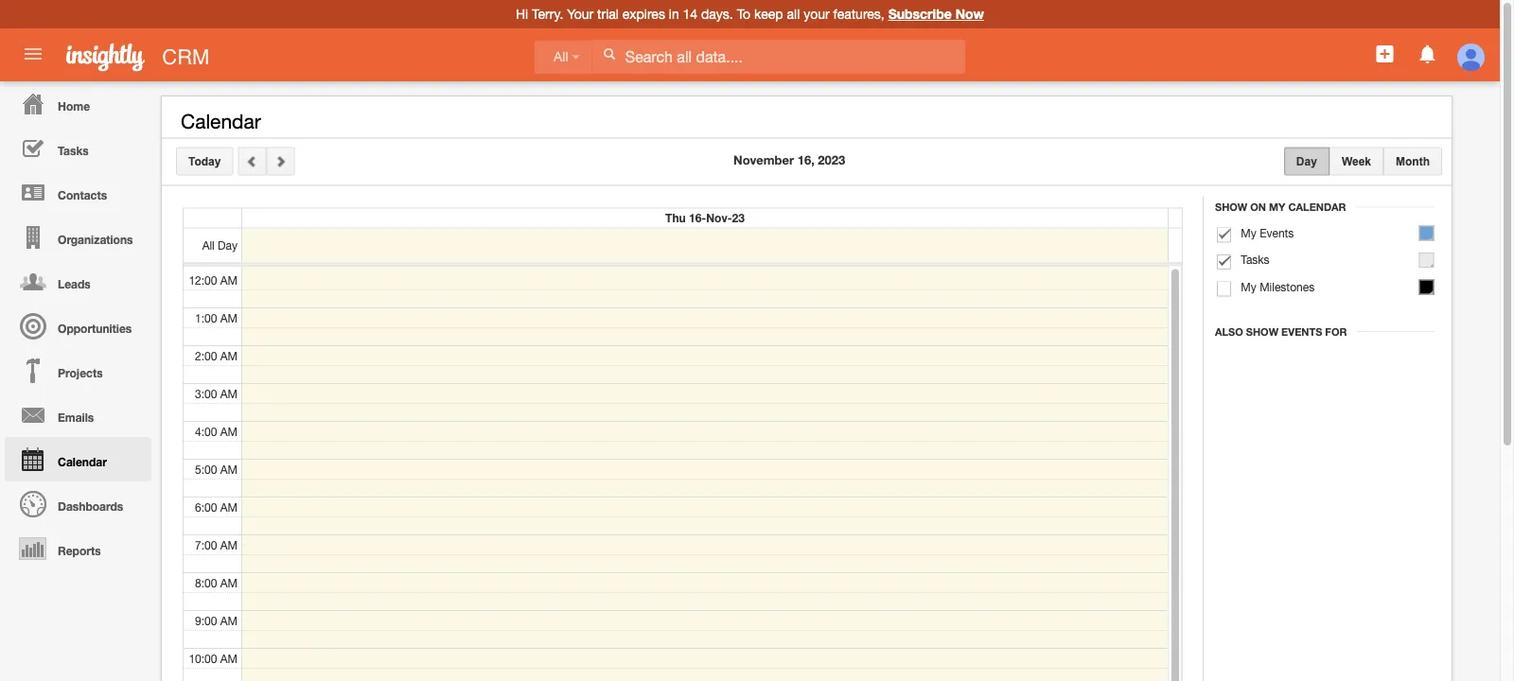 Task type: describe. For each thing, give the bounding box(es) containing it.
10:00 am
[[189, 652, 238, 665]]

8:00 am
[[195, 576, 238, 589]]

1 vertical spatial show
[[1247, 326, 1279, 338]]

contacts
[[58, 188, 107, 202]]

crm
[[162, 45, 210, 69]]

10:00
[[189, 652, 217, 665]]

dashboards link
[[5, 482, 151, 526]]

reports link
[[5, 526, 151, 571]]

0 vertical spatial events
[[1260, 226, 1295, 240]]

9:00
[[195, 614, 217, 627]]

0 vertical spatial my
[[1270, 201, 1286, 214]]

0 vertical spatial calendar
[[181, 110, 261, 133]]

8:00
[[195, 576, 217, 589]]

14
[[683, 6, 698, 22]]

to
[[737, 6, 751, 22]]

16,
[[798, 153, 815, 168]]

opportunities link
[[5, 304, 151, 348]]

2:00
[[195, 349, 217, 362]]

november
[[734, 153, 794, 168]]

calendar link
[[5, 437, 151, 482]]

month button
[[1384, 147, 1443, 176]]

all for all
[[554, 50, 569, 64]]

dashboards
[[58, 500, 123, 513]]

thu
[[666, 212, 686, 225]]

6:00 am
[[195, 500, 238, 514]]

november 16, 2023
[[734, 153, 846, 168]]

12:00
[[189, 273, 217, 286]]

previous image
[[246, 155, 259, 168]]

my for my milestones
[[1242, 280, 1257, 294]]

also show events for
[[1216, 326, 1348, 338]]

reports
[[58, 544, 101, 558]]

today button
[[176, 147, 233, 176]]

next image
[[274, 155, 287, 168]]

home
[[58, 99, 90, 113]]

projects link
[[5, 348, 151, 393]]

subscribe
[[889, 6, 952, 22]]

Search all data.... text field
[[593, 40, 966, 74]]

My Milestones checkbox
[[1218, 282, 1232, 297]]

am for 2:00 am
[[220, 349, 238, 362]]

am for 6:00 am
[[220, 500, 238, 514]]

4:00 am
[[195, 425, 238, 438]]

projects
[[58, 366, 103, 380]]

Tasks checkbox
[[1218, 255, 1232, 270]]

tasks inside navigation
[[58, 144, 89, 157]]

am for 1:00 am
[[220, 311, 238, 324]]

5:00
[[195, 463, 217, 476]]

milestones
[[1260, 280, 1315, 294]]

in
[[669, 6, 680, 22]]

am for 12:00 am
[[220, 273, 238, 286]]

all for all day
[[202, 239, 215, 252]]

3:00 am
[[195, 387, 238, 400]]

white image
[[603, 47, 616, 61]]

your
[[804, 6, 830, 22]]

leads link
[[5, 259, 151, 304]]

notifications image
[[1417, 43, 1440, 65]]

week button
[[1330, 147, 1384, 176]]

1:00
[[195, 311, 217, 324]]

7:00 am
[[195, 538, 238, 552]]

your
[[567, 6, 594, 22]]



Task type: vqa. For each thing, say whether or not it's contained in the screenshot.
Mon 01-Jan-24 24
no



Task type: locate. For each thing, give the bounding box(es) containing it.
emails
[[58, 411, 94, 424]]

2023
[[818, 153, 846, 168]]

am for 3:00 am
[[220, 387, 238, 400]]

8 am from the top
[[220, 538, 238, 552]]

tasks
[[58, 144, 89, 157], [1242, 253, 1270, 267]]

events
[[1260, 226, 1295, 240], [1282, 326, 1323, 338]]

trial
[[598, 6, 619, 22]]

1 horizontal spatial calendar
[[181, 110, 261, 133]]

organizations
[[58, 233, 133, 246]]

navigation containing home
[[0, 81, 151, 571]]

days.
[[702, 6, 734, 22]]

my right my events option
[[1242, 226, 1257, 240]]

7:00
[[195, 538, 217, 552]]

keep
[[755, 6, 784, 22]]

0 vertical spatial all
[[554, 50, 569, 64]]

my for my events
[[1242, 226, 1257, 240]]

am right 3:00
[[220, 387, 238, 400]]

my right on
[[1270, 201, 1286, 214]]

tasks link
[[5, 126, 151, 170]]

day button
[[1285, 147, 1330, 176]]

2 am from the top
[[220, 311, 238, 324]]

all down terry.
[[554, 50, 569, 64]]

emails link
[[5, 393, 151, 437]]

all link
[[535, 40, 592, 74]]

navigation
[[0, 81, 151, 571]]

6 am from the top
[[220, 463, 238, 476]]

11 am from the top
[[220, 652, 238, 665]]

am right 2:00
[[220, 349, 238, 362]]

on
[[1251, 201, 1267, 214]]

tasks up contacts link
[[58, 144, 89, 157]]

4 am from the top
[[220, 387, 238, 400]]

home link
[[5, 81, 151, 126]]

calendar down day button
[[1289, 201, 1347, 214]]

day left week
[[1297, 155, 1318, 168]]

month
[[1397, 155, 1431, 168]]

am for 10:00 am
[[220, 652, 238, 665]]

show on my calendar
[[1216, 201, 1347, 214]]

1 horizontal spatial day
[[1297, 155, 1318, 168]]

5:00 am
[[195, 463, 238, 476]]

23
[[732, 212, 745, 225]]

day up the 12:00 am on the top
[[218, 239, 238, 252]]

0 horizontal spatial calendar
[[58, 455, 107, 469]]

am right '7:00'
[[220, 538, 238, 552]]

contacts link
[[5, 170, 151, 215]]

calendar up today
[[181, 110, 261, 133]]

0 horizontal spatial day
[[218, 239, 238, 252]]

16-
[[689, 212, 707, 225]]

0 vertical spatial tasks
[[58, 144, 89, 157]]

all
[[554, 50, 569, 64], [202, 239, 215, 252]]

for
[[1326, 326, 1348, 338]]

am for 5:00 am
[[220, 463, 238, 476]]

show
[[1216, 201, 1248, 214], [1247, 326, 1279, 338]]

my milestones
[[1242, 280, 1315, 294]]

am right 1:00
[[220, 311, 238, 324]]

3 am from the top
[[220, 349, 238, 362]]

day inside button
[[1297, 155, 1318, 168]]

show left on
[[1216, 201, 1248, 214]]

0 vertical spatial day
[[1297, 155, 1318, 168]]

show right also
[[1247, 326, 1279, 338]]

9 am from the top
[[220, 576, 238, 589]]

also
[[1216, 326, 1244, 338]]

1 horizontal spatial tasks
[[1242, 253, 1270, 267]]

3:00
[[195, 387, 217, 400]]

all
[[787, 6, 800, 22]]

1 vertical spatial all
[[202, 239, 215, 252]]

1 vertical spatial my
[[1242, 226, 1257, 240]]

am right 10:00 in the left bottom of the page
[[220, 652, 238, 665]]

7 am from the top
[[220, 500, 238, 514]]

1 vertical spatial calendar
[[1289, 201, 1347, 214]]

9:00 am
[[195, 614, 238, 627]]

organizations link
[[5, 215, 151, 259]]

1 vertical spatial day
[[218, 239, 238, 252]]

am for 7:00 am
[[220, 538, 238, 552]]

day
[[1297, 155, 1318, 168], [218, 239, 238, 252]]

am right 4:00
[[220, 425, 238, 438]]

2 vertical spatial calendar
[[58, 455, 107, 469]]

am right 5:00
[[220, 463, 238, 476]]

4:00
[[195, 425, 217, 438]]

hi terry. your trial expires in 14 days. to keep all your features, subscribe now
[[516, 6, 985, 22]]

am right 8:00
[[220, 576, 238, 589]]

0 horizontal spatial all
[[202, 239, 215, 252]]

2 horizontal spatial calendar
[[1289, 201, 1347, 214]]

opportunities
[[58, 322, 132, 335]]

now
[[956, 6, 985, 22]]

1 am from the top
[[220, 273, 238, 286]]

my events
[[1242, 226, 1295, 240]]

am for 8:00 am
[[220, 576, 238, 589]]

My Events checkbox
[[1218, 228, 1232, 243]]

am right 12:00
[[220, 273, 238, 286]]

10 am from the top
[[220, 614, 238, 627]]

1 horizontal spatial all
[[554, 50, 569, 64]]

terry.
[[532, 6, 564, 22]]

expires
[[623, 6, 666, 22]]

am for 4:00 am
[[220, 425, 238, 438]]

1 vertical spatial tasks
[[1242, 253, 1270, 267]]

12:00 am
[[189, 273, 238, 286]]

tasks down my events
[[1242, 253, 1270, 267]]

5 am from the top
[[220, 425, 238, 438]]

my
[[1270, 201, 1286, 214], [1242, 226, 1257, 240], [1242, 280, 1257, 294]]

calendar up dashboards link
[[58, 455, 107, 469]]

all day
[[202, 239, 238, 252]]

0 vertical spatial show
[[1216, 201, 1248, 214]]

my right my milestones option
[[1242, 280, 1257, 294]]

thu 16-nov-23
[[666, 212, 745, 225]]

am for 9:00 am
[[220, 614, 238, 627]]

all up the 12:00 am on the top
[[202, 239, 215, 252]]

subscribe now link
[[889, 6, 985, 22]]

2:00 am
[[195, 349, 238, 362]]

events left for
[[1282, 326, 1323, 338]]

calendar inside navigation
[[58, 455, 107, 469]]

calendar
[[181, 110, 261, 133], [1289, 201, 1347, 214], [58, 455, 107, 469]]

am
[[220, 273, 238, 286], [220, 311, 238, 324], [220, 349, 238, 362], [220, 387, 238, 400], [220, 425, 238, 438], [220, 463, 238, 476], [220, 500, 238, 514], [220, 538, 238, 552], [220, 576, 238, 589], [220, 614, 238, 627], [220, 652, 238, 665]]

0 horizontal spatial tasks
[[58, 144, 89, 157]]

1:00 am
[[195, 311, 238, 324]]

nov-
[[707, 212, 732, 225]]

2 vertical spatial my
[[1242, 280, 1257, 294]]

events down show on my calendar
[[1260, 226, 1295, 240]]

6:00
[[195, 500, 217, 514]]

week
[[1342, 155, 1372, 168]]

1 vertical spatial events
[[1282, 326, 1323, 338]]

am right 6:00
[[220, 500, 238, 514]]

features,
[[834, 6, 885, 22]]

am right 9:00
[[220, 614, 238, 627]]

hi
[[516, 6, 529, 22]]

leads
[[58, 277, 91, 291]]

today
[[188, 155, 221, 168]]



